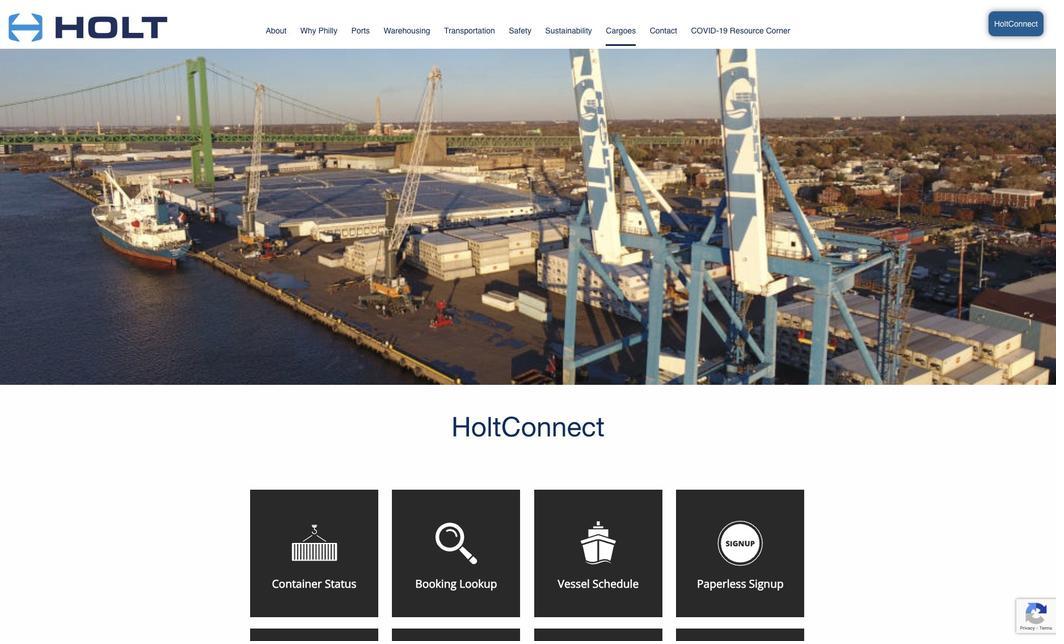 Task type: locate. For each thing, give the bounding box(es) containing it.
schedule
[[593, 576, 639, 592]]

ports link
[[352, 21, 370, 43]]

cargoes link
[[606, 21, 636, 43]]

cargoes
[[606, 26, 636, 35]]

status
[[325, 576, 357, 592]]

container
[[272, 576, 322, 592]]

container status link
[[245, 490, 387, 622]]

paperless
[[698, 576, 747, 592]]

why
[[301, 26, 316, 35]]

safety link
[[509, 21, 532, 43]]

sustainability
[[546, 26, 592, 35]]

holt logistics image
[[9, 0, 168, 48]]

transportation link
[[444, 21, 495, 43]]

container status
[[272, 576, 357, 592]]

contact
[[650, 26, 678, 35]]

holtconnect button
[[989, 11, 1044, 36]]

holtconnect inside button
[[995, 19, 1039, 28]]

paperless signup
[[698, 576, 784, 592]]

1 horizontal spatial holtconnect
[[995, 19, 1039, 28]]

ports
[[352, 26, 370, 35]]

warehousing
[[384, 26, 430, 35]]

vessel schedule link
[[529, 490, 671, 622]]

covid-
[[691, 26, 719, 35]]

contact link
[[650, 21, 678, 43]]

0 horizontal spatial holtconnect
[[452, 411, 605, 442]]

holtconnect
[[995, 19, 1039, 28], [452, 411, 605, 442]]

1 vertical spatial holtconnect
[[452, 411, 605, 442]]

0 vertical spatial holtconnect
[[995, 19, 1039, 28]]

holtconnect inside main content
[[452, 411, 605, 442]]

19
[[719, 26, 728, 35]]

signup
[[749, 576, 784, 592]]



Task type: vqa. For each thing, say whether or not it's contained in the screenshot.
The 5
no



Task type: describe. For each thing, give the bounding box(es) containing it.
philly
[[319, 26, 338, 35]]

sustainability link
[[546, 21, 592, 43]]

why philly link
[[301, 21, 338, 43]]

corner
[[767, 26, 791, 35]]

booking lookup
[[416, 576, 498, 592]]

resource
[[730, 26, 764, 35]]

about link
[[266, 21, 287, 43]]

why philly
[[301, 26, 338, 35]]

booking
[[416, 576, 457, 592]]

transportation
[[444, 26, 495, 35]]

holtconnect main content
[[0, 0, 1057, 642]]

covid-19 resource corner
[[691, 26, 791, 35]]

safety
[[509, 26, 532, 35]]

booking lookup link
[[387, 490, 529, 622]]

covid-19 resource corner link
[[691, 13, 791, 43]]

lookup
[[460, 576, 498, 592]]

warehousing link
[[384, 21, 430, 43]]

vessel schedule
[[558, 576, 639, 592]]

about
[[266, 26, 287, 35]]

vessel
[[558, 576, 590, 592]]

holtconnect link
[[893, 6, 1044, 45]]

paperless signup link
[[671, 490, 811, 622]]



